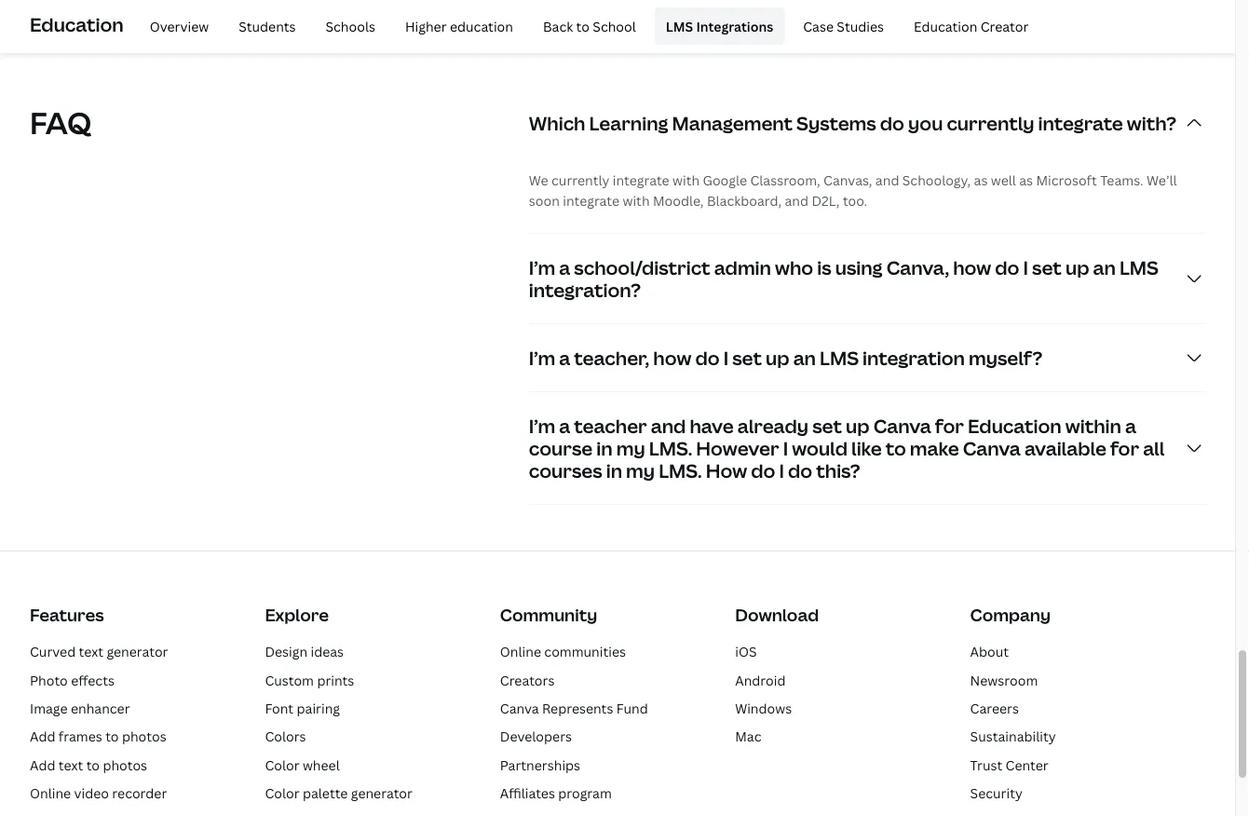 Task type: vqa. For each thing, say whether or not it's contained in the screenshot.


Task type: locate. For each thing, give the bounding box(es) containing it.
0 vertical spatial i'm
[[529, 254, 556, 280]]

a
[[559, 254, 570, 280], [559, 345, 570, 370], [559, 413, 570, 438], [1125, 413, 1137, 438]]

lms left integration
[[820, 345, 859, 370]]

0 vertical spatial text
[[79, 643, 103, 661]]

1 horizontal spatial and
[[785, 191, 809, 209]]

0 horizontal spatial set
[[733, 345, 762, 370]]

up
[[1066, 254, 1090, 280], [766, 345, 790, 370], [846, 413, 870, 438]]

generator right palette
[[351, 784, 413, 802]]

teacher,
[[574, 345, 650, 370]]

program
[[558, 784, 612, 802]]

up for integration
[[766, 345, 790, 370]]

design ideas link
[[265, 643, 344, 661]]

1 horizontal spatial currently
[[947, 110, 1035, 136]]

1 vertical spatial currently
[[552, 171, 610, 189]]

2 vertical spatial integrate
[[563, 191, 620, 209]]

0 vertical spatial up
[[1066, 254, 1090, 280]]

1 vertical spatial i'm
[[529, 345, 556, 370]]

1 vertical spatial set
[[733, 345, 762, 370]]

about
[[970, 643, 1009, 661]]

currently up soon
[[552, 171, 610, 189]]

as left well
[[974, 171, 988, 189]]

photos up recorder
[[103, 756, 147, 774]]

2 vertical spatial up
[[846, 413, 870, 438]]

management
[[672, 110, 793, 136]]

education creator
[[914, 17, 1029, 35]]

add
[[30, 728, 55, 745], [30, 756, 55, 774]]

colors
[[265, 728, 306, 745]]

2 add from the top
[[30, 756, 55, 774]]

0 vertical spatial currently
[[947, 110, 1035, 136]]

windows
[[735, 699, 792, 717]]

1 vertical spatial color
[[265, 784, 300, 802]]

canva right make
[[963, 435, 1021, 461]]

do right how
[[751, 457, 776, 483]]

0 vertical spatial an
[[1093, 254, 1116, 280]]

generator up effects
[[107, 643, 168, 661]]

1 vertical spatial generator
[[351, 784, 413, 802]]

1 horizontal spatial as
[[1019, 171, 1033, 189]]

education inside "link"
[[914, 17, 978, 35]]

creators link
[[500, 671, 555, 689]]

classroom,
[[750, 171, 821, 189]]

1 vertical spatial text
[[59, 756, 83, 774]]

currently
[[947, 110, 1035, 136], [552, 171, 610, 189]]

0 vertical spatial lms
[[666, 17, 693, 35]]

1 horizontal spatial for
[[1111, 435, 1140, 461]]

1 vertical spatial an
[[793, 345, 816, 370]]

i'm inside i'm a teacher, how do i set up an lms integration myself? dropdown button
[[529, 345, 556, 370]]

affiliates
[[500, 784, 555, 802]]

lms integrations link
[[655, 7, 785, 45]]

i'm inside "i'm a school/district admin who is using canva, how do i set up an lms integration?"
[[529, 254, 556, 280]]

google
[[703, 171, 747, 189]]

all
[[1143, 435, 1165, 461]]

up up this? at the bottom
[[846, 413, 870, 438]]

which learning management systems do you currently integrate with?
[[529, 110, 1177, 136]]

android link
[[735, 671, 786, 689]]

1 vertical spatial online
[[30, 784, 71, 802]]

text up effects
[[79, 643, 103, 661]]

well
[[991, 171, 1016, 189]]

1 horizontal spatial generator
[[351, 784, 413, 802]]

0 vertical spatial set
[[1032, 254, 1062, 280]]

0 horizontal spatial how
[[653, 345, 692, 370]]

1 horizontal spatial canva
[[874, 413, 932, 438]]

a down soon
[[559, 254, 570, 280]]

text for curved
[[79, 643, 103, 661]]

0 vertical spatial online
[[500, 643, 541, 661]]

for
[[935, 413, 964, 438], [1111, 435, 1140, 461]]

0 horizontal spatial generator
[[107, 643, 168, 661]]

up down microsoft
[[1066, 254, 1090, 280]]

online video recorder link
[[30, 784, 167, 802]]

2 as from the left
[[1019, 171, 1033, 189]]

and left have on the right bottom
[[651, 413, 686, 438]]

2 vertical spatial lms
[[820, 345, 859, 370]]

we'll
[[1147, 171, 1177, 189]]

up up 'already'
[[766, 345, 790, 370]]

lms left integrations
[[666, 17, 693, 35]]

security link
[[970, 784, 1023, 802]]

canva
[[874, 413, 932, 438], [963, 435, 1021, 461], [500, 699, 539, 717]]

set inside "i'm a school/district admin who is using canva, how do i set up an lms integration?"
[[1032, 254, 1062, 280]]

1 i'm from the top
[[529, 254, 556, 280]]

photo effects link
[[30, 671, 115, 689]]

in down teacher
[[606, 457, 622, 483]]

0 horizontal spatial lms
[[666, 17, 693, 35]]

with up moodle,
[[673, 171, 700, 189]]

enhancer
[[71, 699, 130, 717]]

a inside "i'm a school/district admin who is using canva, how do i set up an lms integration?"
[[559, 254, 570, 280]]

my
[[617, 435, 645, 461], [626, 457, 655, 483]]

is
[[817, 254, 832, 280]]

photo
[[30, 671, 68, 689]]

to inside 'link'
[[576, 17, 590, 35]]

0 vertical spatial color
[[265, 756, 300, 774]]

an up 'already'
[[793, 345, 816, 370]]

as right well
[[1019, 171, 1033, 189]]

trust center
[[970, 756, 1049, 774]]

0 horizontal spatial as
[[974, 171, 988, 189]]

we currently integrate with google classroom, canvas, and schoology, as well as microsoft teams. we'll soon integrate with moodle, blackboard, and d2l, too.
[[529, 171, 1177, 209]]

as
[[974, 171, 988, 189], [1019, 171, 1033, 189]]

1 horizontal spatial set
[[813, 413, 842, 438]]

android
[[735, 671, 786, 689]]

higher
[[405, 17, 447, 35]]

photos
[[122, 728, 166, 745], [103, 756, 147, 774]]

1 vertical spatial lms
[[1120, 254, 1159, 280]]

add for add frames to photos
[[30, 728, 55, 745]]

generator for color palette generator
[[351, 784, 413, 802]]

1 vertical spatial photos
[[103, 756, 147, 774]]

do up have on the right bottom
[[695, 345, 720, 370]]

currently up well
[[947, 110, 1035, 136]]

0 horizontal spatial with
[[623, 191, 650, 209]]

1 vertical spatial how
[[653, 345, 692, 370]]

color down colors link
[[265, 756, 300, 774]]

2 horizontal spatial lms
[[1120, 254, 1159, 280]]

an down teams.
[[1093, 254, 1116, 280]]

a for school/district
[[559, 254, 570, 280]]

1 horizontal spatial how
[[953, 254, 992, 280]]

online video recorder
[[30, 784, 167, 802]]

set left like
[[813, 413, 842, 438]]

color down color wheel
[[265, 784, 300, 802]]

2 vertical spatial and
[[651, 413, 686, 438]]

text down frames
[[59, 756, 83, 774]]

company
[[970, 604, 1051, 627]]

education
[[450, 17, 513, 35]]

for down integration
[[935, 413, 964, 438]]

1 vertical spatial with
[[623, 191, 650, 209]]

2 horizontal spatial up
[[1066, 254, 1090, 280]]

1 vertical spatial up
[[766, 345, 790, 370]]

menu bar containing overview
[[131, 7, 1040, 45]]

for left all
[[1111, 435, 1140, 461]]

custom
[[265, 671, 314, 689]]

would
[[792, 435, 848, 461]]

canva,
[[887, 254, 950, 280]]

set down microsoft
[[1032, 254, 1062, 280]]

ios link
[[735, 643, 757, 661]]

0 vertical spatial with
[[673, 171, 700, 189]]

integrate right soon
[[563, 191, 620, 209]]

how right canva,
[[953, 254, 992, 280]]

0 vertical spatial photos
[[122, 728, 166, 745]]

0 horizontal spatial currently
[[552, 171, 610, 189]]

menu bar
[[131, 7, 1040, 45]]

lms down teams.
[[1120, 254, 1159, 280]]

canva down creators
[[500, 699, 539, 717]]

i'm left teacher, at the top
[[529, 345, 556, 370]]

0 horizontal spatial online
[[30, 784, 71, 802]]

to inside i'm a teacher and have already set up canva for education within a course in my lms. however i would like to make canva available for all courses in my lms. how do i do this?
[[886, 435, 906, 461]]

i'm a school/district admin who is using canva, how do i set up an lms integration? button
[[529, 234, 1206, 323]]

education for education creator
[[914, 17, 978, 35]]

wheel
[[303, 756, 340, 774]]

i'm inside i'm a teacher and have already set up canva for education within a course in my lms. however i would like to make canva available for all courses in my lms. how do i do this?
[[529, 413, 556, 438]]

a left teacher, at the top
[[559, 345, 570, 370]]

0 vertical spatial and
[[876, 171, 899, 189]]

education
[[30, 11, 124, 37], [914, 17, 978, 35], [968, 413, 1062, 438]]

0 vertical spatial integrate
[[1038, 110, 1123, 136]]

custom prints link
[[265, 671, 354, 689]]

schools link
[[314, 7, 387, 45]]

3 i'm from the top
[[529, 413, 556, 438]]

1 horizontal spatial online
[[500, 643, 541, 661]]

a left all
[[1125, 413, 1137, 438]]

2 vertical spatial i'm
[[529, 413, 556, 438]]

curved text generator
[[30, 643, 168, 661]]

creator
[[981, 17, 1029, 35]]

an inside "i'm a school/district admin who is using canva, how do i set up an lms integration?"
[[1093, 254, 1116, 280]]

1 horizontal spatial an
[[1093, 254, 1116, 280]]

systems
[[797, 110, 876, 136]]

set up 'already'
[[733, 345, 762, 370]]

2 i'm from the top
[[529, 345, 556, 370]]

0 vertical spatial add
[[30, 728, 55, 745]]

color palette generator link
[[265, 784, 413, 802]]

2 horizontal spatial set
[[1032, 254, 1062, 280]]

color
[[265, 756, 300, 774], [265, 784, 300, 802]]

0 horizontal spatial and
[[651, 413, 686, 438]]

photos for add text to photos
[[103, 756, 147, 774]]

design ideas
[[265, 643, 344, 661]]

developers link
[[500, 728, 572, 745]]

integrate up moodle,
[[613, 171, 670, 189]]

i'm down soon
[[529, 254, 556, 280]]

canva down integration
[[874, 413, 932, 438]]

to right back
[[576, 17, 590, 35]]

color for color palette generator
[[265, 784, 300, 802]]

teams.
[[1101, 171, 1144, 189]]

an
[[1093, 254, 1116, 280], [793, 345, 816, 370]]

do left this? at the bottom
[[788, 457, 813, 483]]

to down the enhancer
[[105, 728, 119, 745]]

and down "classroom,"
[[785, 191, 809, 209]]

2 color from the top
[[265, 784, 300, 802]]

affiliates program link
[[500, 784, 612, 802]]

online up creators link
[[500, 643, 541, 661]]

1 add from the top
[[30, 728, 55, 745]]

up inside i'm a teacher and have already set up canva for education within a course in my lms. however i would like to make canva available for all courses in my lms. how do i do this?
[[846, 413, 870, 438]]

1 vertical spatial add
[[30, 756, 55, 774]]

communities
[[544, 643, 626, 661]]

set inside i'm a teacher and have already set up canva for education within a course in my lms. however i would like to make canva available for all courses in my lms. how do i do this?
[[813, 413, 842, 438]]

0 vertical spatial generator
[[107, 643, 168, 661]]

photos down the enhancer
[[122, 728, 166, 745]]

how
[[953, 254, 992, 280], [653, 345, 692, 370]]

with left moodle,
[[623, 191, 650, 209]]

0 vertical spatial how
[[953, 254, 992, 280]]

1 horizontal spatial lms
[[820, 345, 859, 370]]

set
[[1032, 254, 1062, 280], [733, 345, 762, 370], [813, 413, 842, 438]]

to up video
[[86, 756, 100, 774]]

how right teacher, at the top
[[653, 345, 692, 370]]

a for teacher
[[559, 413, 570, 438]]

integrate up microsoft
[[1038, 110, 1123, 136]]

learning
[[589, 110, 668, 136]]

we
[[529, 171, 548, 189]]

a for teacher,
[[559, 345, 570, 370]]

1 color from the top
[[265, 756, 300, 774]]

community
[[500, 604, 598, 627]]

security
[[970, 784, 1023, 802]]

schoology,
[[903, 171, 971, 189]]

a up courses
[[559, 413, 570, 438]]

1 horizontal spatial up
[[846, 413, 870, 438]]

2 vertical spatial set
[[813, 413, 842, 438]]

microsoft
[[1036, 171, 1097, 189]]

2 horizontal spatial and
[[876, 171, 899, 189]]

higher education link
[[394, 7, 525, 45]]

in
[[597, 435, 613, 461], [606, 457, 622, 483]]

colors link
[[265, 728, 306, 745]]

i
[[1024, 254, 1029, 280], [724, 345, 729, 370], [783, 435, 788, 461], [779, 457, 784, 483]]

do down well
[[995, 254, 1020, 280]]

design
[[265, 643, 308, 661]]

currently inside dropdown button
[[947, 110, 1035, 136]]

faq
[[30, 103, 91, 143]]

i'm up courses
[[529, 413, 556, 438]]

online left video
[[30, 784, 71, 802]]

partnerships
[[500, 756, 581, 774]]

have
[[690, 413, 734, 438]]

and right canvas,
[[876, 171, 899, 189]]

photos for add frames to photos
[[122, 728, 166, 745]]

features
[[30, 604, 104, 627]]

0 horizontal spatial up
[[766, 345, 790, 370]]

to right like
[[886, 435, 906, 461]]

i'm for i'm a teacher and have already set up canva for education within a course in my lms. however i would like to make canva available for all courses in my lms. how do i do this?
[[529, 413, 556, 438]]

my right courses
[[617, 435, 645, 461]]

do
[[880, 110, 905, 136], [995, 254, 1020, 280], [695, 345, 720, 370], [751, 457, 776, 483], [788, 457, 813, 483]]



Task type: describe. For each thing, give the bounding box(es) containing it.
newsroom
[[970, 671, 1038, 689]]

currently inside we currently integrate with google classroom, canvas, and schoology, as well as microsoft teams. we'll soon integrate with moodle, blackboard, and d2l, too.
[[552, 171, 610, 189]]

color for color wheel
[[265, 756, 300, 774]]

courses
[[529, 457, 602, 483]]

how
[[706, 457, 747, 483]]

however
[[696, 435, 779, 461]]

0 horizontal spatial an
[[793, 345, 816, 370]]

recorder
[[112, 784, 167, 802]]

already
[[738, 413, 809, 438]]

i inside "i'm a school/district admin who is using canva, how do i set up an lms integration?"
[[1024, 254, 1029, 280]]

overview
[[150, 17, 209, 35]]

integrate inside dropdown button
[[1038, 110, 1123, 136]]

custom prints
[[265, 671, 354, 689]]

1 vertical spatial integrate
[[613, 171, 670, 189]]

moodle,
[[653, 191, 704, 209]]

soon
[[529, 191, 560, 209]]

using
[[835, 254, 883, 280]]

do inside "i'm a school/district admin who is using canva, how do i set up an lms integration?"
[[995, 254, 1020, 280]]

course
[[529, 435, 593, 461]]

ios
[[735, 643, 757, 661]]

0 horizontal spatial canva
[[500, 699, 539, 717]]

canvas,
[[824, 171, 873, 189]]

online communities link
[[500, 643, 626, 661]]

studies
[[837, 17, 884, 35]]

windows link
[[735, 699, 792, 717]]

i'm a school/district admin who is using canva, how do i set up an lms integration?
[[529, 254, 1159, 302]]

font pairing link
[[265, 699, 340, 717]]

within
[[1066, 413, 1122, 438]]

education for education
[[30, 11, 124, 37]]

you
[[908, 110, 943, 136]]

online for online communities
[[500, 643, 541, 661]]

1 vertical spatial and
[[785, 191, 809, 209]]

mac
[[735, 728, 762, 745]]

i'm for i'm a school/district admin who is using canva, how do i set up an lms integration?
[[529, 254, 556, 280]]

up for education
[[846, 413, 870, 438]]

integrations
[[696, 17, 774, 35]]

image enhancer
[[30, 699, 130, 717]]

set for i'm a teacher and have already set up canva for education within a course in my lms. however i would like to make canva available for all courses in my lms. how do i do this?
[[813, 413, 842, 438]]

school/district
[[574, 254, 710, 280]]

overview link
[[139, 7, 220, 45]]

center
[[1006, 756, 1049, 774]]

myself?
[[969, 345, 1043, 370]]

back to school link
[[532, 7, 647, 45]]

canva represents fund link
[[500, 699, 648, 717]]

generator for curved text generator
[[107, 643, 168, 661]]

blackboard,
[[707, 191, 782, 209]]

careers
[[970, 699, 1019, 717]]

lms inside lms integrations link
[[666, 17, 693, 35]]

image enhancer link
[[30, 699, 130, 717]]

add frames to photos link
[[30, 728, 166, 745]]

education inside i'm a teacher and have already set up canva for education within a course in my lms. however i would like to make canva available for all courses in my lms. how do i do this?
[[968, 413, 1062, 438]]

effects
[[71, 671, 115, 689]]

video
[[74, 784, 109, 802]]

i'm a teacher, how do i set up an lms integration myself?
[[529, 345, 1043, 370]]

mac link
[[735, 728, 762, 745]]

i'm a teacher and have already set up canva for education within a course in my lms. however i would like to make canva available for all courses in my lms. how do i do this? button
[[529, 392, 1206, 504]]

higher education
[[405, 17, 513, 35]]

photo effects
[[30, 671, 115, 689]]

fund
[[617, 699, 648, 717]]

1 as from the left
[[974, 171, 988, 189]]

partnerships link
[[500, 756, 581, 774]]

explore
[[265, 604, 329, 627]]

my down teacher
[[626, 457, 655, 483]]

online communities
[[500, 643, 626, 661]]

developers
[[500, 728, 572, 745]]

online for online video recorder
[[30, 784, 71, 802]]

like
[[852, 435, 882, 461]]

careers link
[[970, 699, 1019, 717]]

trust center link
[[970, 756, 1049, 774]]

prints
[[317, 671, 354, 689]]

add for add text to photos
[[30, 756, 55, 774]]

and inside i'm a teacher and have already set up canva for education within a course in my lms. however i would like to make canva available for all courses in my lms. how do i do this?
[[651, 413, 686, 438]]

schools
[[326, 17, 375, 35]]

image
[[30, 699, 68, 717]]

font
[[265, 699, 294, 717]]

creators
[[500, 671, 555, 689]]

set for i'm a teacher, how do i set up an lms integration myself?
[[733, 345, 762, 370]]

about link
[[970, 643, 1009, 661]]

case studies
[[803, 17, 884, 35]]

case
[[803, 17, 834, 35]]

curved
[[30, 643, 76, 661]]

2 horizontal spatial canva
[[963, 435, 1021, 461]]

text for add
[[59, 756, 83, 774]]

i'm for i'm a teacher, how do i set up an lms integration myself?
[[529, 345, 556, 370]]

lms inside "i'm a school/district admin who is using canva, how do i set up an lms integration?"
[[1120, 254, 1159, 280]]

how inside "i'm a school/district admin who is using canva, how do i set up an lms integration?"
[[953, 254, 992, 280]]

add text to photos
[[30, 756, 147, 774]]

up inside "i'm a school/district admin who is using canva, how do i set up an lms integration?"
[[1066, 254, 1090, 280]]

add text to photos link
[[30, 756, 147, 774]]

which
[[529, 110, 586, 136]]

back
[[543, 17, 573, 35]]

0 horizontal spatial for
[[935, 413, 964, 438]]

school
[[593, 17, 636, 35]]

1 horizontal spatial with
[[673, 171, 700, 189]]

which learning management systems do you currently integrate with? button
[[529, 89, 1206, 157]]

represents
[[542, 699, 613, 717]]

in right course
[[597, 435, 613, 461]]

too.
[[843, 191, 868, 209]]

canva represents fund
[[500, 699, 648, 717]]

students
[[239, 17, 296, 35]]

do left you
[[880, 110, 905, 136]]

color wheel
[[265, 756, 340, 774]]

lms inside i'm a teacher, how do i set up an lms integration myself? dropdown button
[[820, 345, 859, 370]]

this?
[[816, 457, 860, 483]]



